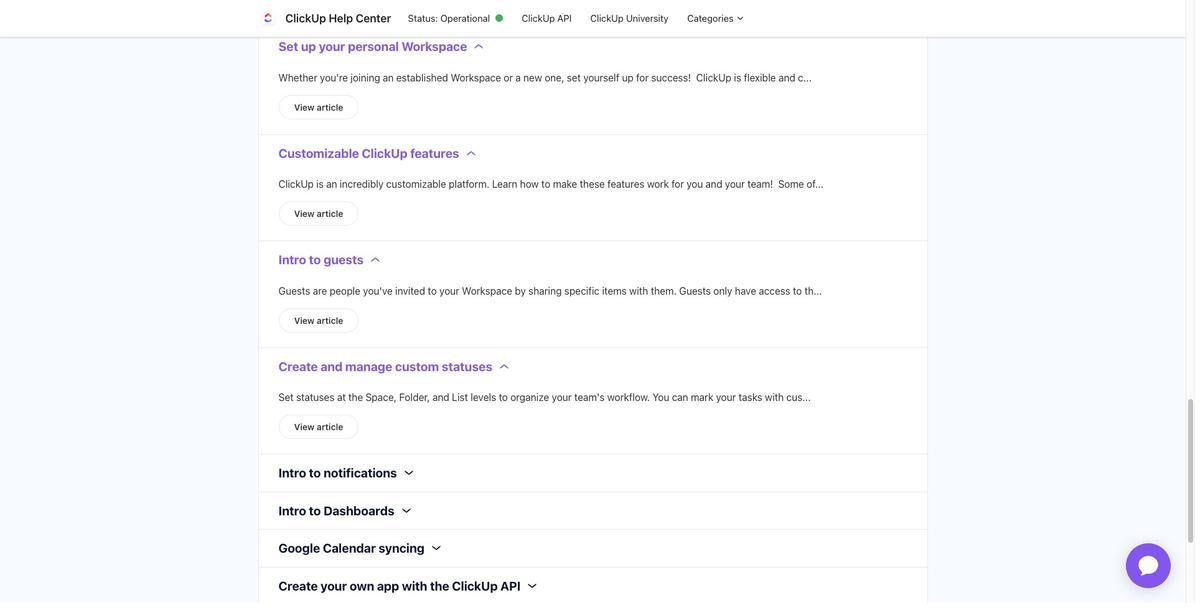 Task type: vqa. For each thing, say whether or not it's contained in the screenshot.
"used."
no



Task type: locate. For each thing, give the bounding box(es) containing it.
4 view article from the top
[[294, 422, 343, 433]]

to inside 'dropdown button'
[[309, 466, 321, 481]]

2 view from the top
[[294, 209, 315, 219]]

view down whether
[[294, 102, 315, 112]]

you
[[687, 179, 703, 190]]

work
[[647, 179, 669, 190]]

your inside "dropdown button"
[[321, 579, 347, 594]]

1 horizontal spatial is
[[734, 72, 741, 83]]

sharing
[[529, 285, 562, 297]]

clickup inside dropdown button
[[362, 146, 408, 160]]

intro to guests
[[279, 253, 364, 267]]

and left list
[[433, 392, 449, 403]]

some
[[778, 179, 804, 190]]

view for customizable
[[294, 209, 315, 219]]

view article link down are
[[279, 308, 359, 333]]

view article down you're on the left of the page
[[294, 102, 343, 112]]

0 horizontal spatial with
[[402, 579, 427, 594]]

4 view from the top
[[294, 422, 315, 433]]

is down customizable in the left top of the page
[[316, 179, 324, 190]]

1 set from the top
[[279, 39, 298, 54]]

0 horizontal spatial statuses
[[296, 392, 335, 403]]

for right yourself
[[636, 72, 649, 83]]

established
[[396, 72, 448, 83]]

application
[[1111, 529, 1186, 604]]

2 article from the top
[[317, 209, 343, 219]]

intro to dashboards
[[279, 504, 394, 518]]

0 vertical spatial the
[[348, 392, 363, 403]]

to
[[541, 179, 550, 190], [309, 253, 321, 267], [428, 285, 437, 297], [793, 285, 802, 297], [499, 392, 508, 403], [309, 466, 321, 481], [309, 504, 321, 518]]

view up intro to guests
[[294, 209, 315, 219]]

article for clickup
[[317, 209, 343, 219]]

4 article from the top
[[317, 422, 343, 433]]

statuses up list
[[442, 360, 492, 374]]

view article link for and
[[279, 415, 359, 440]]

items
[[602, 285, 627, 297]]

clickup api link
[[512, 7, 581, 30]]

set
[[279, 39, 298, 54], [279, 392, 294, 403]]

2 intro from the top
[[279, 466, 306, 481]]

view article for up
[[294, 102, 343, 112]]

learn
[[492, 179, 517, 190]]

0 vertical spatial up
[[301, 39, 316, 54]]

a
[[516, 72, 521, 83]]

1 vertical spatial the
[[430, 579, 449, 594]]

categories button
[[678, 7, 755, 30]]

0 vertical spatial with
[[629, 285, 648, 297]]

with
[[629, 285, 648, 297], [765, 392, 784, 403], [402, 579, 427, 594]]

create for create and manage custom statuses
[[279, 360, 318, 374]]

1 vertical spatial for
[[672, 179, 684, 190]]

article for and
[[317, 422, 343, 433]]

1 vertical spatial an
[[326, 179, 337, 190]]

list
[[452, 392, 468, 403]]

view article down at
[[294, 422, 343, 433]]

statuses left at
[[296, 392, 335, 403]]

your left own
[[321, 579, 347, 594]]

1 horizontal spatial the
[[430, 579, 449, 594]]

4 view article link from the top
[[279, 415, 359, 440]]

make
[[553, 179, 577, 190]]

0 horizontal spatial an
[[326, 179, 337, 190]]

and inside create and manage custom statuses dropdown button
[[321, 360, 343, 374]]

you're
[[320, 72, 348, 83]]

the right the app
[[430, 579, 449, 594]]

0 vertical spatial create
[[279, 360, 318, 374]]

intro inside intro to guests dropdown button
[[279, 253, 306, 267]]

tasks
[[739, 392, 762, 403]]

view article for and
[[294, 422, 343, 433]]

guests
[[279, 285, 310, 297], [679, 285, 711, 297]]

view article link down you're on the left of the page
[[279, 95, 359, 119]]

1 view article from the top
[[294, 102, 343, 112]]

access
[[759, 285, 790, 297]]

intro left "guests"
[[279, 253, 306, 267]]

api inside "dropdown button"
[[501, 579, 521, 594]]

1 horizontal spatial statuses
[[442, 360, 492, 374]]

for
[[636, 72, 649, 83], [672, 179, 684, 190]]

2 vertical spatial intro
[[279, 504, 306, 518]]

an left the incredibly
[[326, 179, 337, 190]]

an right joining
[[383, 72, 394, 83]]

set up your personal workspace button
[[259, 28, 503, 65]]

2 guests from the left
[[679, 285, 711, 297]]

workspace left 'or'
[[451, 72, 501, 83]]

set for set statuses at the space, folder, and list levels to organize your team's workflow. you can mark your tasks with cus...
[[279, 392, 294, 403]]

1 vertical spatial with
[[765, 392, 784, 403]]

is left flexible
[[734, 72, 741, 83]]

joining
[[351, 72, 380, 83]]

1 horizontal spatial guests
[[679, 285, 711, 297]]

view article link for up
[[279, 95, 359, 119]]

1 view from the top
[[294, 102, 315, 112]]

2 view article from the top
[[294, 209, 343, 219]]

intro to notifications
[[279, 466, 397, 481]]

clickup
[[285, 12, 326, 25], [522, 13, 555, 24], [590, 13, 624, 24], [696, 72, 731, 83], [362, 146, 408, 160], [279, 179, 314, 190], [452, 579, 498, 594]]

intro inside intro to notifications 'dropdown button'
[[279, 466, 306, 481]]

up right yourself
[[622, 72, 634, 83]]

to right levels
[[499, 392, 508, 403]]

1 horizontal spatial api
[[557, 13, 572, 24]]

0 vertical spatial for
[[636, 72, 649, 83]]

c...
[[798, 72, 812, 83]]

workspace
[[402, 39, 467, 54], [451, 72, 501, 83], [462, 285, 512, 297]]

1 vertical spatial up
[[622, 72, 634, 83]]

3 view article from the top
[[294, 315, 343, 326]]

0 vertical spatial is
[[734, 72, 741, 83]]

0 vertical spatial api
[[557, 13, 572, 24]]

the
[[348, 392, 363, 403], [430, 579, 449, 594]]

guests left only
[[679, 285, 711, 297]]

api
[[557, 13, 572, 24], [501, 579, 521, 594]]

guests are people you've invited to your workspace by sharing specific items with them. guests only have access to th...
[[279, 285, 822, 297]]

0 vertical spatial features
[[410, 146, 459, 160]]

0 vertical spatial statuses
[[442, 360, 492, 374]]

article down the incredibly
[[317, 209, 343, 219]]

3 article from the top
[[317, 315, 343, 326]]

create inside create your own app with the clickup api "dropdown button"
[[279, 579, 318, 594]]

1 vertical spatial intro
[[279, 466, 306, 481]]

3 view article link from the top
[[279, 308, 359, 333]]

set up whether
[[279, 39, 298, 54]]

intro to notifications button
[[259, 455, 433, 492]]

with right items on the right
[[629, 285, 648, 297]]

them.
[[651, 285, 677, 297]]

to up intro to dashboards
[[309, 466, 321, 481]]

1 horizontal spatial for
[[672, 179, 684, 190]]

0 horizontal spatial features
[[410, 146, 459, 160]]

up up whether
[[301, 39, 316, 54]]

view article link
[[279, 95, 359, 119], [279, 202, 359, 226], [279, 308, 359, 333], [279, 415, 359, 440]]

cus...
[[787, 392, 811, 403]]

1 vertical spatial create
[[279, 579, 318, 594]]

workspace left by
[[462, 285, 512, 297]]

view article down are
[[294, 315, 343, 326]]

and up at
[[321, 360, 343, 374]]

article down at
[[317, 422, 343, 433]]

0 vertical spatial set
[[279, 39, 298, 54]]

your left team's
[[552, 392, 572, 403]]

google calendar syncing
[[279, 542, 425, 556]]

intro up intro to dashboards
[[279, 466, 306, 481]]

0 horizontal spatial up
[[301, 39, 316, 54]]

center
[[356, 12, 391, 25]]

0 horizontal spatial is
[[316, 179, 324, 190]]

features up the customizable
[[410, 146, 459, 160]]

view
[[294, 102, 315, 112], [294, 209, 315, 219], [294, 315, 315, 326], [294, 422, 315, 433]]

1 vertical spatial set
[[279, 392, 294, 403]]

article
[[317, 102, 343, 112], [317, 209, 343, 219], [317, 315, 343, 326], [317, 422, 343, 433]]

platform.
[[449, 179, 490, 190]]

1 vertical spatial api
[[501, 579, 521, 594]]

view up intro to notifications
[[294, 422, 315, 433]]

for left you
[[672, 179, 684, 190]]

the right at
[[348, 392, 363, 403]]

are
[[313, 285, 327, 297]]

view down are
[[294, 315, 315, 326]]

status: operational
[[408, 13, 490, 24]]

one,
[[545, 72, 564, 83]]

article down you're on the left of the page
[[317, 102, 343, 112]]

organize
[[511, 392, 549, 403]]

2 create from the top
[[279, 579, 318, 594]]

features
[[410, 146, 459, 160], [608, 179, 645, 190]]

article for up
[[317, 102, 343, 112]]

view article
[[294, 102, 343, 112], [294, 209, 343, 219], [294, 315, 343, 326], [294, 422, 343, 433]]

workflow.
[[607, 392, 650, 403]]

intro for intro to guests
[[279, 253, 306, 267]]

your
[[319, 39, 345, 54], [725, 179, 745, 190], [439, 285, 459, 297], [552, 392, 572, 403], [716, 392, 736, 403], [321, 579, 347, 594]]

view article link for to
[[279, 308, 359, 333]]

0 horizontal spatial for
[[636, 72, 649, 83]]

set for set up your personal workspace
[[279, 39, 298, 54]]

article down are
[[317, 315, 343, 326]]

set left at
[[279, 392, 294, 403]]

view for intro
[[294, 315, 315, 326]]

workspace down status:
[[402, 39, 467, 54]]

your inside dropdown button
[[319, 39, 345, 54]]

1 horizontal spatial an
[[383, 72, 394, 83]]

intro to dashboards button
[[259, 493, 431, 530]]

features left work
[[608, 179, 645, 190]]

1 view article link from the top
[[279, 95, 359, 119]]

view article up intro to guests
[[294, 209, 343, 219]]

view article link down at
[[279, 415, 359, 440]]

intro inside intro to dashboards dropdown button
[[279, 504, 306, 518]]

1 vertical spatial is
[[316, 179, 324, 190]]

mark
[[691, 392, 714, 403]]

with right the app
[[402, 579, 427, 594]]

set statuses at the space, folder, and list levels to organize your team's workflow. you can mark your tasks with cus...
[[279, 392, 811, 403]]

0 vertical spatial intro
[[279, 253, 306, 267]]

2 view article link from the top
[[279, 202, 359, 226]]

set inside dropdown button
[[279, 39, 298, 54]]

only
[[714, 285, 732, 297]]

with right tasks
[[765, 392, 784, 403]]

1 article from the top
[[317, 102, 343, 112]]

0 vertical spatial an
[[383, 72, 394, 83]]

intro up google
[[279, 504, 306, 518]]

up
[[301, 39, 316, 54], [622, 72, 634, 83]]

0 vertical spatial workspace
[[402, 39, 467, 54]]

view article for to
[[294, 315, 343, 326]]

2 set from the top
[[279, 392, 294, 403]]

1 create from the top
[[279, 360, 318, 374]]

0 horizontal spatial guests
[[279, 285, 310, 297]]

own
[[350, 579, 374, 594]]

2 vertical spatial with
[[402, 579, 427, 594]]

1 intro from the top
[[279, 253, 306, 267]]

and
[[779, 72, 795, 83], [706, 179, 722, 190], [321, 360, 343, 374], [433, 392, 449, 403]]

0 horizontal spatial api
[[501, 579, 521, 594]]

intro to guests button
[[259, 242, 400, 279]]

intro for intro to notifications
[[279, 466, 306, 481]]

can
[[672, 392, 688, 403]]

google calendar syncing button
[[259, 530, 461, 567]]

is
[[734, 72, 741, 83], [316, 179, 324, 190]]

3 view from the top
[[294, 315, 315, 326]]

specific
[[564, 285, 600, 297]]

guests left are
[[279, 285, 310, 297]]

app
[[377, 579, 399, 594]]

3 intro from the top
[[279, 504, 306, 518]]

create inside create and manage custom statuses dropdown button
[[279, 360, 318, 374]]

view article link up intro to guests
[[279, 202, 359, 226]]

you've
[[363, 285, 393, 297]]

1 horizontal spatial up
[[622, 72, 634, 83]]

your down clickup help center link
[[319, 39, 345, 54]]

1 vertical spatial features
[[608, 179, 645, 190]]

clickup inside "dropdown button"
[[452, 579, 498, 594]]

intro
[[279, 253, 306, 267], [279, 466, 306, 481], [279, 504, 306, 518]]



Task type: describe. For each thing, give the bounding box(es) containing it.
categories
[[687, 13, 736, 24]]

customizable
[[386, 179, 446, 190]]

intro for intro to dashboards
[[279, 504, 306, 518]]

clickup api
[[522, 13, 572, 24]]

whether you're joining an established workspace or a new one, set yourself up for success!  clickup is flexible and c...
[[279, 72, 812, 83]]

space,
[[366, 392, 397, 403]]

view for create
[[294, 422, 315, 433]]

levels
[[471, 392, 496, 403]]

article for to
[[317, 315, 343, 326]]

and right you
[[706, 179, 722, 190]]

1 vertical spatial statuses
[[296, 392, 335, 403]]

customizable clickup features button
[[259, 135, 495, 172]]

1 horizontal spatial with
[[629, 285, 648, 297]]

workspace inside dropdown button
[[402, 39, 467, 54]]

your right you
[[725, 179, 745, 190]]

1 guests from the left
[[279, 285, 310, 297]]

create for create your own app with the clickup api
[[279, 579, 318, 594]]

university
[[626, 13, 669, 24]]

or
[[504, 72, 513, 83]]

to left "guests"
[[309, 253, 321, 267]]

create and manage custom statuses
[[279, 360, 492, 374]]

clickup help center link
[[258, 8, 399, 28]]

personal
[[348, 39, 399, 54]]

guests
[[324, 253, 364, 267]]

th...
[[805, 285, 822, 297]]

operational
[[441, 13, 490, 24]]

the inside "dropdown button"
[[430, 579, 449, 594]]

0 horizontal spatial the
[[348, 392, 363, 403]]

of...
[[807, 179, 824, 190]]

have
[[735, 285, 756, 297]]

and left c...
[[779, 72, 795, 83]]

customizable clickup features
[[279, 146, 459, 160]]

new
[[524, 72, 542, 83]]

at
[[337, 392, 346, 403]]

view for set
[[294, 102, 315, 112]]

clickup university
[[590, 13, 669, 24]]

syncing
[[379, 542, 425, 556]]

clickup help center
[[285, 12, 391, 25]]

1 horizontal spatial features
[[608, 179, 645, 190]]

clickup university link
[[581, 7, 678, 30]]

for for set up your personal workspace
[[636, 72, 649, 83]]

create your own app with the clickup api
[[279, 579, 521, 594]]

create and manage custom statuses button
[[259, 348, 529, 385]]

clickup inside 'link'
[[522, 13, 555, 24]]

folder,
[[399, 392, 430, 403]]

invited
[[395, 285, 425, 297]]

to up google
[[309, 504, 321, 518]]

manage
[[345, 360, 392, 374]]

your right mark
[[716, 392, 736, 403]]

these
[[580, 179, 605, 190]]

how
[[520, 179, 539, 190]]

api inside 'link'
[[557, 13, 572, 24]]

by
[[515, 285, 526, 297]]

set up your personal workspace
[[279, 39, 467, 54]]

whether
[[279, 72, 317, 83]]

set
[[567, 72, 581, 83]]

yourself
[[583, 72, 620, 83]]

your right invited
[[439, 285, 459, 297]]

clickup is an incredibly customizable platform. learn how to make these features work for you and your team!  some of...
[[279, 179, 824, 190]]

calendar
[[323, 542, 376, 556]]

incredibly
[[340, 179, 384, 190]]

you
[[653, 392, 669, 403]]

to right invited
[[428, 285, 437, 297]]

view article link for clickup
[[279, 202, 359, 226]]

create your own app with the clickup api button
[[259, 568, 557, 604]]

2 horizontal spatial with
[[765, 392, 784, 403]]

flexible
[[744, 72, 776, 83]]

features inside dropdown button
[[410, 146, 459, 160]]

help
[[329, 12, 353, 25]]

2 vertical spatial workspace
[[462, 285, 512, 297]]

statuses inside create and manage custom statuses dropdown button
[[442, 360, 492, 374]]

team's
[[574, 392, 605, 403]]

view article for clickup
[[294, 209, 343, 219]]

status:
[[408, 13, 438, 24]]

notifications
[[324, 466, 397, 481]]

customizable
[[279, 146, 359, 160]]

clickup help help center home page image
[[258, 8, 278, 28]]

for for customizable clickup features
[[672, 179, 684, 190]]

to right how
[[541, 179, 550, 190]]

up inside dropdown button
[[301, 39, 316, 54]]

people
[[330, 285, 360, 297]]

with inside "dropdown button"
[[402, 579, 427, 594]]

dashboards
[[324, 504, 394, 518]]

1 vertical spatial workspace
[[451, 72, 501, 83]]

google
[[279, 542, 320, 556]]

custom
[[395, 360, 439, 374]]

to left th...
[[793, 285, 802, 297]]



